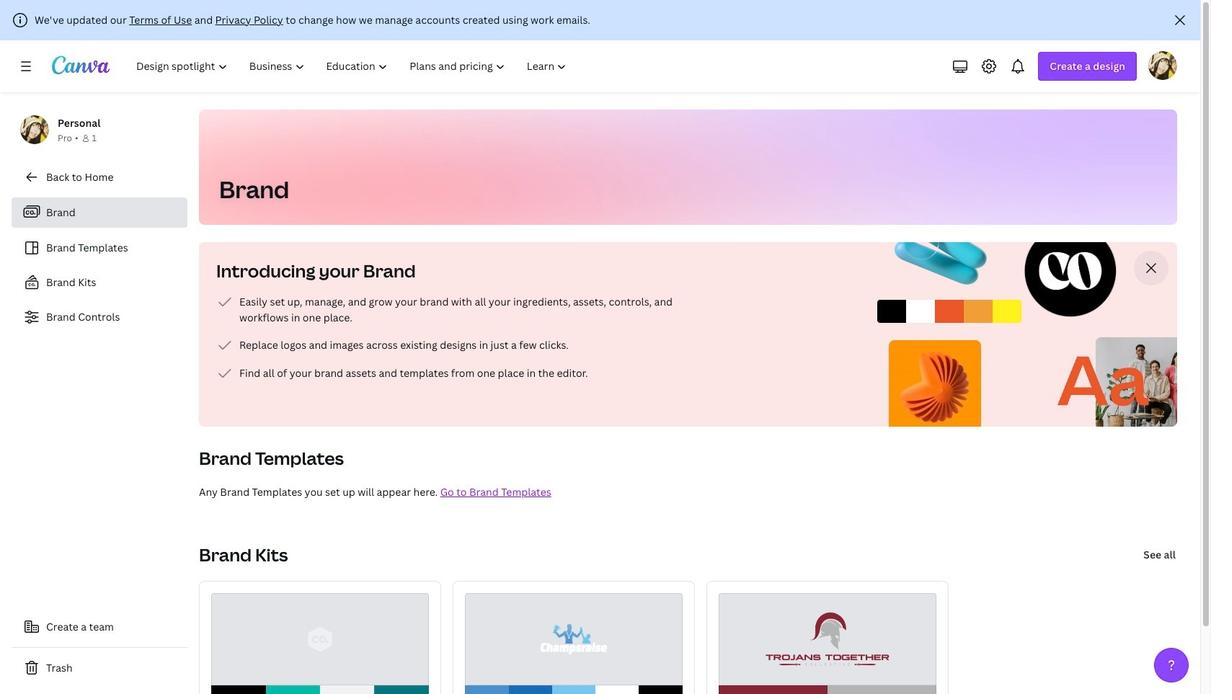 Task type: vqa. For each thing, say whether or not it's contained in the screenshot.
champsraise logo
yes



Task type: describe. For each thing, give the bounding box(es) containing it.
1 horizontal spatial list
[[216, 294, 678, 382]]



Task type: locate. For each thing, give the bounding box(es) containing it.
stephanie aranda image
[[1149, 51, 1178, 80]]

0 horizontal spatial list
[[12, 198, 188, 332]]

trojans collective logo image
[[760, 603, 896, 677]]

top level navigation element
[[127, 52, 580, 81]]

list
[[12, 198, 188, 332], [216, 294, 678, 382]]

champsraise logo image
[[509, 603, 639, 677]]



